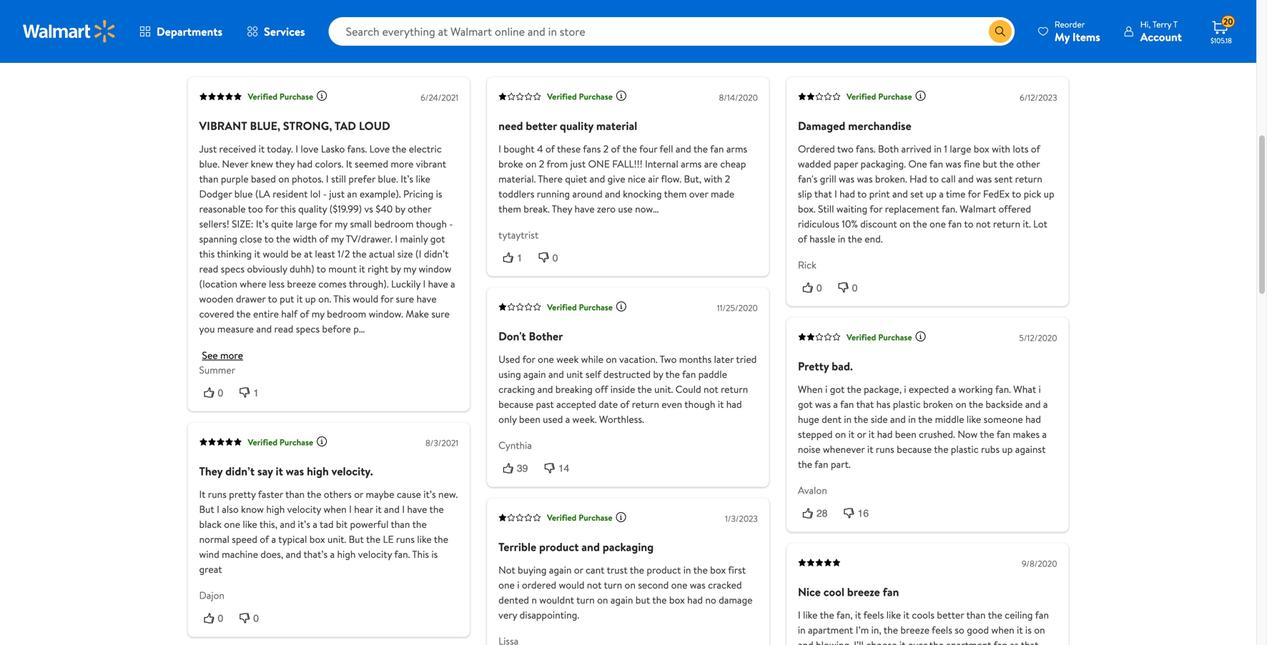 Task type: locate. For each thing, give the bounding box(es) containing it.
a
[[939, 187, 944, 201], [451, 277, 455, 291], [952, 383, 956, 397], [833, 398, 838, 412], [1043, 398, 1048, 412], [565, 413, 570, 427], [1042, 428, 1047, 442], [313, 518, 317, 532], [271, 533, 276, 547], [330, 548, 335, 562]]

1 vertical spatial product
[[647, 564, 681, 578]]

2 vertical spatial again
[[611, 594, 633, 608]]

to
[[929, 172, 939, 186], [857, 187, 867, 201], [1012, 187, 1021, 201], [964, 217, 974, 231], [264, 232, 274, 246], [317, 262, 326, 276], [268, 292, 277, 306]]

0 horizontal spatial high
[[266, 503, 285, 517]]

blue
[[234, 187, 253, 201]]

1 horizontal spatial been
[[895, 428, 917, 442]]

a inside just received it today. i love lasko fans. love the electric blue. never knew they had colors. it seemed more vibrant than purple based on photos. i still prefer blue. it's like dodger blue (la resident lol - just an example).  pricing is reasonable too for this quality ($19.99) vs $40  by other sellers!  size: it's quite large for my small bedroom though - spanning close to the width of my tv/drawer. i mainly got this thinking it would be at least 1/2 the actual size (i didn't read specs obviously duhh) to mount it right by my window (location where less breeze comes through). luckily i have a wooden drawer to put it up on. this would for sure have covered the entire half of my bedroom window.  make sure you measure and read specs before p...
[[451, 277, 455, 291]]

- up "window"
[[449, 217, 453, 231]]

turn down trust
[[604, 579, 622, 593]]

there
[[538, 172, 563, 186]]

unit.
[[654, 383, 673, 397], [328, 533, 346, 547]]

verified for merchandise
[[847, 90, 876, 103]]

tried
[[736, 353, 757, 367]]

quiet
[[565, 172, 587, 186]]

2 vertical spatial 2
[[725, 172, 730, 186]]

it down the close
[[254, 247, 260, 261]]

purple
[[221, 172, 249, 186]]

it up black
[[199, 488, 206, 502]]

0 vertical spatial sure
[[396, 292, 414, 306]]

i inside 'ordered two fans.  both arrived in 1 large box with lots of wadded paper packaging.  one fan was fine but the other fan's grill was was broken.  had to call and was sent return slip that i had to print and set up a time for fedex to pick up box.  still waiting for replacement fan.  walmart offered ridiculous 10% discount on the one fan to not return it.  lot of hassle in the end.'
[[835, 187, 837, 201]]

end.
[[865, 232, 883, 246]]

28
[[817, 508, 828, 520]]

in right dent
[[844, 413, 852, 427]]

a up 'does,'
[[271, 533, 276, 547]]

and left blowing.
[[798, 639, 814, 646]]

up right rubs
[[1002, 443, 1013, 457]]

2 vertical spatial is
[[1025, 624, 1032, 638]]

0 horizontal spatial 1 button
[[235, 386, 270, 400]]

read down half at left
[[274, 322, 293, 336]]

1 horizontal spatial feels
[[932, 624, 952, 638]]

nice
[[798, 585, 821, 600]]

i
[[825, 383, 828, 397], [904, 383, 906, 397], [1039, 383, 1041, 397], [517, 579, 520, 593]]

reasonable
[[199, 202, 246, 216]]

air
[[648, 172, 659, 186]]

faster
[[258, 488, 283, 502]]

1 vertical spatial it's
[[298, 518, 310, 532]]

verified for product
[[547, 512, 577, 524]]

0 vertical spatial arms
[[726, 142, 747, 156]]

1 horizontal spatial unit.
[[654, 383, 673, 397]]

0 horizontal spatial -
[[323, 187, 327, 201]]

product inside the not buying again or cant trust the product in the box first one i ordered would not turn on second one was cracked dented n wouldnt turn on again but the box had no damage very disappointing.
[[647, 564, 681, 578]]

verified purchase information image
[[616, 90, 627, 102], [915, 90, 926, 102], [616, 301, 627, 313], [915, 331, 926, 343], [616, 512, 627, 523]]

large inside 'ordered two fans.  both arrived in 1 large box with lots of wadded paper packaging.  one fan was fine but the other fan's grill was was broken.  had to call and was sent return slip that i had to print and set up a time for fedex to pick up box.  still waiting for replacement fan.  walmart offered ridiculous 10% discount on the one fan to not return it.  lot of hassle in the end.'
[[950, 142, 971, 156]]

0 horizontal spatial it's
[[256, 217, 269, 231]]

39
[[517, 463, 528, 475]]

1 vertical spatial with
[[704, 172, 722, 186]]

in left first
[[683, 564, 691, 578]]

read up (location on the top
[[199, 262, 218, 276]]

over inside i like the fan, it feels like it cools better than the ceiling fan in apartment i'm in, the breeze feels so good when it is on and blowing. i'll choose it over the apartment fan as th
[[908, 639, 927, 646]]

even
[[662, 398, 682, 412]]

(location
[[199, 277, 237, 291]]

apartment down good on the bottom of the page
[[946, 639, 992, 646]]

verified purchase information image up expected
[[915, 331, 926, 343]]

one down not
[[499, 579, 515, 593]]

up left on. on the top left of page
[[305, 292, 316, 306]]

1 horizontal spatial high
[[307, 464, 329, 480]]

of
[[546, 142, 555, 156], [611, 142, 620, 156], [1031, 142, 1040, 156], [319, 232, 329, 246], [798, 232, 807, 246], [300, 307, 309, 321], [620, 398, 630, 412], [260, 533, 269, 547]]

2 horizontal spatial 1
[[944, 142, 947, 156]]

been
[[519, 413, 541, 427], [895, 428, 917, 442]]

2 by: from the left
[[374, 28, 387, 42]]

them down toddlers
[[499, 202, 521, 216]]

purchase for product
[[579, 512, 613, 524]]

1 horizontal spatial by:
[[374, 28, 387, 42]]

0 horizontal spatial breeze
[[287, 277, 316, 291]]

1 horizontal spatial with
[[992, 142, 1010, 156]]

p...
[[353, 322, 365, 336]]

purchase up they didn't say it was high velocity.
[[280, 436, 313, 449]]

by: for filter by:
[[282, 28, 295, 42]]

other
[[1016, 157, 1040, 171], [408, 202, 431, 216]]

0 horizontal spatial apartment
[[808, 624, 853, 638]]

1 vertical spatial but
[[349, 533, 364, 547]]

vibrant
[[199, 118, 247, 134]]

comes
[[318, 277, 347, 291]]

months
[[679, 353, 712, 367]]

verified purchase information image up the vacation.
[[616, 301, 627, 313]]

breeze inside i like the fan, it feels like it cools better than the ceiling fan in apartment i'm in, the breeze feels so good when it is on and blowing. i'll choose it over the apartment fan as th
[[901, 624, 930, 638]]

slip
[[798, 187, 812, 201]]

on down they
[[278, 172, 289, 186]]

is inside it runs pretty faster than the others or maybe cause it's new. but i also know high velocity when i hear it and i have the black one like this, and it's a tad bit powerful than the normal speed of a typical box unit. but the le runs like the wind machine does, and that's a high velocity fan. this is great
[[431, 548, 438, 562]]

just inside just received it today. i love lasko fans. love the electric blue. never knew they had colors. it seemed more vibrant than purple based on photos. i still prefer blue. it's like dodger blue (la resident lol - just an example).  pricing is reasonable too for this quality ($19.99) vs $40  by other sellers!  size: it's quite large for my small bedroom though - spanning close to the width of my tv/drawer. i mainly got this thinking it would be at least 1/2 the actual size (i didn't read specs obviously duhh) to mount it right by my window (location where less breeze comes through). luckily i have a wooden drawer to put it up on. this would for sure have covered the entire half of my bedroom window.  make sure you measure and read specs before p...
[[329, 187, 345, 201]]

1 horizontal spatial 2
[[603, 142, 609, 156]]

1 horizontal spatial product
[[647, 564, 681, 578]]

verified for bad.
[[847, 331, 876, 343]]

1 vertical spatial quality
[[298, 202, 327, 216]]

sure right make
[[431, 307, 450, 321]]

it inside it runs pretty faster than the others or maybe cause it's new. but i also know high velocity when i hear it and i have the black one like this, and it's a tad bit powerful than the normal speed of a typical box unit. but the le runs like the wind machine does, and that's a high velocity fan. this is great
[[376, 503, 382, 517]]

2 horizontal spatial again
[[611, 594, 633, 608]]

2 fans. from the left
[[856, 142, 876, 156]]

quite
[[271, 217, 293, 231]]

1 horizontal spatial because
[[897, 443, 932, 457]]

purchase for merchandise
[[878, 90, 912, 103]]

1 horizontal spatial more
[[391, 157, 414, 171]]

got up huge
[[798, 398, 813, 412]]

turn right wouldnt
[[576, 594, 595, 608]]

typical
[[278, 533, 307, 547]]

verified purchase up need better quality material
[[547, 90, 613, 103]]

i down "window"
[[423, 277, 426, 291]]

than inside i like the fan, it feels like it cools better than the ceiling fan in apartment i'm in, the breeze feels so good when it is on and blowing. i'll choose it over the apartment fan as th
[[966, 609, 986, 623]]

example).
[[360, 187, 401, 201]]

0 vertical spatial quality
[[560, 118, 594, 134]]

of inside it runs pretty faster than the others or maybe cause it's new. but i also know high velocity when i hear it and i have the black one like this, and it's a tad bit powerful than the normal speed of a typical box unit. but the le runs like the wind machine does, and that's a high velocity fan. this is great
[[260, 533, 269, 547]]

1 horizontal spatial 1
[[517, 252, 523, 264]]

verified
[[248, 90, 277, 103], [547, 90, 577, 103], [847, 90, 876, 103], [547, 301, 577, 313], [847, 331, 876, 343], [248, 436, 277, 449], [547, 512, 577, 524]]

unit. inside used for one week while on vacation.  two months later tried using again and unit self destructed by the fan paddle cracking and breaking off inside the unit. could not return because past accepted date of return even though it had only been used a week.  worthless.
[[654, 383, 673, 397]]

than
[[199, 172, 218, 186], [285, 488, 305, 502], [391, 518, 410, 532], [966, 609, 986, 623]]

fan
[[710, 142, 724, 156], [929, 157, 943, 171], [948, 217, 962, 231], [682, 368, 696, 382], [840, 398, 854, 412], [997, 428, 1011, 442], [815, 458, 828, 472], [883, 585, 899, 600], [1035, 609, 1049, 623], [994, 639, 1008, 646]]

0 horizontal spatial it's
[[298, 518, 310, 532]]

2 vertical spatial breeze
[[901, 624, 930, 638]]

i
[[296, 142, 298, 156], [499, 142, 501, 156], [326, 172, 329, 186], [835, 187, 837, 201], [395, 232, 398, 246], [423, 277, 426, 291], [217, 503, 219, 517], [349, 503, 352, 517], [402, 503, 405, 517], [798, 609, 801, 623]]

0 button down rick
[[798, 281, 834, 295]]

1 button
[[499, 251, 534, 265], [235, 386, 270, 400]]

the
[[392, 142, 406, 156], [623, 142, 637, 156], [694, 142, 708, 156], [1000, 157, 1014, 171], [913, 217, 927, 231], [276, 232, 290, 246], [848, 232, 862, 246], [352, 247, 367, 261], [236, 307, 251, 321], [666, 368, 680, 382], [638, 383, 652, 397], [847, 383, 861, 397], [969, 398, 983, 412], [854, 413, 868, 427], [918, 413, 933, 427], [980, 428, 994, 442], [934, 443, 949, 457], [798, 458, 812, 472], [307, 488, 321, 502], [429, 503, 444, 517], [412, 518, 427, 532], [366, 533, 381, 547], [434, 533, 448, 547], [630, 564, 644, 578], [693, 564, 708, 578], [652, 594, 667, 608], [820, 609, 834, 623], [988, 609, 1002, 623], [884, 624, 898, 638], [929, 639, 944, 646]]

fan up dent
[[840, 398, 854, 412]]

with inside i bought 4 of these fans 2 of the four fell and the fan arms broke on 2 from just one fall!!! internal arms are cheap material. there quiet and give nice air flow. but, with 2 toddlers running around and knocking them over made them break. they have zero use now...
[[704, 172, 722, 186]]

0 vertical spatial been
[[519, 413, 541, 427]]

other down pricing
[[408, 202, 431, 216]]

0 button down the machine
[[235, 612, 270, 626]]

purchase up material
[[579, 90, 613, 103]]

had inside 'ordered two fans.  both arrived in 1 large box with lots of wadded paper packaging.  one fan was fine but the other fan's grill was was broken.  had to call and was sent return slip that i had to print and set up a time for fedex to pick up box.  still waiting for replacement fan.  walmart offered ridiculous 10% discount on the one fan to not return it.  lot of hassle in the end.'
[[840, 187, 855, 201]]

1 by: from the left
[[282, 28, 295, 42]]

1 horizontal spatial or
[[574, 564, 583, 578]]

would inside the not buying again or cant trust the product in the box first one i ordered would not turn on second one was cracked dented n wouldnt turn on again but the box had no damage very disappointing.
[[559, 579, 585, 593]]

up
[[926, 187, 937, 201], [1044, 187, 1055, 201], [305, 292, 316, 306], [1002, 443, 1013, 457]]

12172 reviews
[[188, 28, 245, 42]]

over down but,
[[689, 187, 708, 201]]

normal
[[199, 533, 229, 547]]

i left hear
[[349, 503, 352, 517]]

to up the offered
[[1012, 187, 1021, 201]]

and inside just received it today. i love lasko fans. love the electric blue. never knew they had colors. it seemed more vibrant than purple based on photos. i still prefer blue. it's like dodger blue (la resident lol - just an example).  pricing is reasonable too for this quality ($19.99) vs $40  by other sellers!  size: it's quite large for my small bedroom though - spanning close to the width of my tv/drawer. i mainly got this thinking it would be at least 1/2 the actual size (i didn't read specs obviously duhh) to mount it right by my window (location where less breeze comes through). luckily i have a wooden drawer to put it up on. this would for sure have covered the entire half of my bedroom window.  make sure you measure and read specs before p...
[[256, 322, 272, 336]]

purchase for better
[[579, 90, 613, 103]]

purchase for didn't
[[280, 436, 313, 449]]

rubs
[[981, 443, 1000, 457]]

0 vertical spatial feels
[[864, 609, 884, 623]]

2 horizontal spatial high
[[337, 548, 356, 562]]

1 vertical spatial sure
[[431, 307, 450, 321]]

i left also
[[217, 503, 219, 517]]

this down spanning
[[199, 247, 215, 261]]

high down faster
[[266, 503, 285, 517]]

0 horizontal spatial specs
[[221, 262, 245, 276]]

i right what
[[1039, 383, 1041, 397]]

be
[[291, 247, 302, 261]]

this inside just received it today. i love lasko fans. love the electric blue. never knew they had colors. it seemed more vibrant than purple based on photos. i still prefer blue. it's like dodger blue (la resident lol - just an example).  pricing is reasonable too for this quality ($19.99) vs $40  by other sellers!  size: it's quite large for my small bedroom though - spanning close to the width of my tv/drawer. i mainly got this thinking it would be at least 1/2 the actual size (i didn't read specs obviously duhh) to mount it right by my window (location where less breeze comes through). luckily i have a wooden drawer to put it up on. this would for sure have covered the entire half of my bedroom window.  make sure you measure and read specs before p...
[[333, 292, 350, 306]]

or up hear
[[354, 488, 363, 502]]

before
[[322, 322, 351, 336]]

sellers!
[[199, 217, 229, 231]]

i like the fan, it feels like it cools better than the ceiling fan in apartment i'm in, the breeze feels so good when it is on and blowing. i'll choose it over the apartment fan as th
[[798, 609, 1054, 646]]

and left unit
[[548, 368, 564, 382]]

plastic down now
[[951, 443, 979, 457]]

apartment
[[808, 624, 853, 638], [946, 639, 992, 646]]

1 horizontal spatial large
[[950, 142, 971, 156]]

2 vertical spatial would
[[559, 579, 585, 593]]

was right say
[[286, 464, 304, 480]]

verified for didn't
[[248, 436, 277, 449]]

0 vertical spatial it
[[346, 157, 352, 171]]

2 verified purchase information image from the top
[[316, 436, 328, 448]]

it inside it runs pretty faster than the others or maybe cause it's new. but i also know high velocity when i hear it and i have the black one like this, and it's a tad bit powerful than the normal speed of a typical box unit. but the le runs like the wind machine does, and that's a high velocity fan. this is great
[[199, 488, 206, 502]]

verified purchase information image for tad
[[316, 90, 328, 102]]

by right $40
[[395, 202, 405, 216]]

again inside used for one week while on vacation.  two months later tried using again and unit self destructed by the fan paddle cracking and breaking off inside the unit. could not return because past accepted date of return even though it had only been used a week.  worthless.
[[523, 368, 546, 382]]

1 vertical spatial but
[[636, 594, 650, 608]]

had down paddle
[[726, 398, 742, 412]]

destructed
[[603, 368, 651, 382]]

and inside i like the fan, it feels like it cools better than the ceiling fan in apartment i'm in, the breeze feels so good when it is on and blowing. i'll choose it over the apartment fan as th
[[798, 639, 814, 646]]

it up the knew
[[259, 142, 265, 156]]

like up pricing
[[416, 172, 430, 186]]

0 vertical spatial or
[[857, 428, 866, 442]]

verified purchase for product
[[547, 512, 613, 524]]

breeze down duhh)
[[287, 277, 316, 291]]

fans. inside just received it today. i love lasko fans. love the electric blue. never knew they had colors. it seemed more vibrant than purple based on photos. i still prefer blue. it's like dodger blue (la resident lol - just an example).  pricing is reasonable too for this quality ($19.99) vs $40  by other sellers!  size: it's quite large for my small bedroom though - spanning close to the width of my tv/drawer. i mainly got this thinking it would be at least 1/2 the actual size (i didn't read specs obviously duhh) to mount it right by my window (location where less breeze comes through). luckily i have a wooden drawer to put it up on. this would for sure have covered the entire half of my bedroom window.  make sure you measure and read specs before p...
[[347, 142, 367, 156]]

0 button down dajon
[[199, 612, 235, 626]]

purchase up while
[[579, 301, 613, 313]]

other inside just received it today. i love lasko fans. love the electric blue. never knew they had colors. it seemed more vibrant than purple based on photos. i still prefer blue. it's like dodger blue (la resident lol - just an example).  pricing is reasonable too for this quality ($19.99) vs $40  by other sellers!  size: it's quite large for my small bedroom though - spanning close to the width of my tv/drawer. i mainly got this thinking it would be at least 1/2 the actual size (i didn't read specs obviously duhh) to mount it right by my window (location where less breeze comes through). luckily i have a wooden drawer to put it up on. this would for sure have covered the entire half of my bedroom window.  make sure you measure and read specs before p...
[[408, 202, 431, 216]]

like inside just received it today. i love lasko fans. love the electric blue. never knew they had colors. it seemed more vibrant than purple based on photos. i still prefer blue. it's like dodger blue (la resident lol - just an example).  pricing is reasonable too for this quality ($19.99) vs $40  by other sellers!  size: it's quite large for my small bedroom though - spanning close to the width of my tv/drawer. i mainly got this thinking it would be at least 1/2 the actual size (i didn't read specs obviously duhh) to mount it right by my window (location where less breeze comes through). luckily i have a wooden drawer to put it up on. this would for sure have covered the entire half of my bedroom window.  make sure you measure and read specs before p...
[[416, 172, 430, 186]]

blue. up example).
[[378, 172, 398, 186]]

crushed.
[[919, 428, 955, 442]]

offered
[[999, 202, 1031, 216]]

high
[[307, 464, 329, 480], [266, 503, 285, 517], [337, 548, 356, 562]]

0 vertical spatial blue.
[[199, 157, 220, 171]]

on inside i like the fan, it feels like it cools better than the ceiling fan in apartment i'm in, the breeze feels so good when it is on and blowing. i'll choose it over the apartment fan as th
[[1034, 624, 1045, 638]]

didn't inside just received it today. i love lasko fans. love the electric blue. never knew they had colors. it seemed more vibrant than purple based on photos. i still prefer blue. it's like dodger blue (la resident lol - just an example).  pricing is reasonable too for this quality ($19.99) vs $40  by other sellers!  size: it's quite large for my small bedroom though - spanning close to the width of my tv/drawer. i mainly got this thinking it would be at least 1/2 the actual size (i didn't read specs obviously duhh) to mount it right by my window (location where less breeze comes through). luckily i have a wooden drawer to put it up on. this would for sure have covered the entire half of my bedroom window.  make sure you measure and read specs before p...
[[424, 247, 449, 261]]

i inside i bought 4 of these fans 2 of the four fell and the fan arms broke on 2 from just one fall!!! internal arms are cheap material. there quiet and give nice air flow. but, with 2 toddlers running around and knocking them over made them break. they have zero use now...
[[499, 142, 501, 156]]

1 horizontal spatial that
[[856, 398, 874, 412]]

runs inside when i got the package, i expected a working fan. what i got was a fan that has plastic broken on the backside and a huge dent in the side and in the middle like someone had stepped on it or it had been crushed. now the fan makes a noise whenever it runs because the plastic rubs up against the fan part.
[[876, 443, 894, 457]]

1 horizontal spatial runs
[[396, 533, 415, 547]]

dented
[[499, 594, 529, 608]]

box.
[[798, 202, 816, 216]]

1 vertical spatial fan.
[[995, 383, 1011, 397]]

filter by:
[[257, 28, 295, 42]]

0 vertical spatial though
[[416, 217, 447, 231]]

1 fans. from the left
[[347, 142, 367, 156]]

than up dodger
[[199, 172, 218, 186]]

one
[[930, 217, 946, 231], [538, 353, 554, 367], [224, 518, 240, 532], [499, 579, 515, 593], [671, 579, 687, 593]]

or inside it runs pretty faster than the others or maybe cause it's new. but i also know high velocity when i hear it and i have the black one like this, and it's a tad bit powerful than the normal speed of a typical box unit. but the le runs like the wind machine does, and that's a high velocity fan. this is great
[[354, 488, 363, 502]]

verified purchase information image for it
[[316, 436, 328, 448]]

i up broke
[[499, 142, 501, 156]]

a inside 'ordered two fans.  both arrived in 1 large box with lots of wadded paper packaging.  one fan was fine but the other fan's grill was was broken.  had to call and was sent return slip that i had to print and set up a time for fedex to pick up box.  still waiting for replacement fan.  walmart offered ridiculous 10% discount on the one fan to not return it.  lot of hassle in the end.'
[[939, 187, 944, 201]]

2 vertical spatial not
[[587, 579, 602, 593]]

like up now
[[967, 413, 981, 427]]

0 horizontal spatial this
[[333, 292, 350, 306]]

i right 'package,'
[[904, 383, 906, 397]]

of down this,
[[260, 533, 269, 547]]

1 vertical spatial is
[[431, 548, 438, 562]]

ridiculous
[[798, 217, 840, 231]]

does,
[[261, 548, 283, 562]]

unit. up even
[[654, 383, 673, 397]]

this,
[[259, 518, 277, 532]]

just received it today. i love lasko fans. love the electric blue. never knew they had colors. it seemed more vibrant than purple based on photos. i still prefer blue. it's like dodger blue (la resident lol - just an example).  pricing is reasonable too for this quality ($19.99) vs $40  by other sellers!  size: it's quite large for my small bedroom though - spanning close to the width of my tv/drawer. i mainly got this thinking it would be at least 1/2 the actual size (i didn't read specs obviously duhh) to mount it right by my window (location where less breeze comes through). luckily i have a wooden drawer to put it up on. this would for sure have covered the entire half of my bedroom window.  make sure you measure and read specs before p...
[[199, 142, 455, 336]]

0 vertical spatial by
[[395, 202, 405, 216]]

like inside when i got the package, i expected a working fan. what i got was a fan that has plastic broken on the backside and a huge dent in the side and in the middle like someone had stepped on it or it had been crushed. now the fan makes a noise whenever it runs because the plastic rubs up against the fan part.
[[967, 413, 981, 427]]

was up dent
[[815, 398, 831, 412]]

1 verified purchase information image from the top
[[316, 90, 328, 102]]

for inside used for one week while on vacation.  two months later tried using again and unit self destructed by the fan paddle cracking and breaking off inside the unit. could not return because past accepted date of return even though it had only been used a week.  worthless.
[[522, 353, 535, 367]]

half
[[281, 307, 298, 321]]

up inside when i got the package, i expected a working fan. what i got was a fan that has plastic broken on the backside and a huge dent in the side and in the middle like someone had stepped on it or it had been crushed. now the fan makes a noise whenever it runs because the plastic rubs up against the fan part.
[[1002, 443, 1013, 457]]

noise
[[798, 443, 821, 457]]

fan down walmart
[[948, 217, 962, 231]]

quality down lol
[[298, 202, 327, 216]]

toddlers
[[499, 187, 535, 201]]

one inside it runs pretty faster than the others or maybe cause it's new. but i also know high velocity when i hear it and i have the black one like this, and it's a tad bit powerful than the normal speed of a typical box unit. but the le runs like the wind machine does, and that's a high velocity fan. this is great
[[224, 518, 240, 532]]

0 horizontal spatial because
[[499, 398, 534, 412]]

have down cause at the left of the page
[[407, 503, 427, 517]]

breeze
[[287, 277, 316, 291], [847, 585, 880, 600], [901, 624, 930, 638]]

got down 'bad.'
[[830, 383, 845, 397]]

0 horizontal spatial when
[[324, 503, 347, 517]]

got inside just received it today. i love lasko fans. love the electric blue. never knew they had colors. it seemed more vibrant than purple based on photos. i still prefer blue. it's like dodger blue (la resident lol - just an example).  pricing is reasonable too for this quality ($19.99) vs $40  by other sellers!  size: it's quite large for my small bedroom though - spanning close to the width of my tv/drawer. i mainly got this thinking it would be at least 1/2 the actual size (i didn't read specs obviously duhh) to mount it right by my window (location where less breeze comes through). luckily i have a wooden drawer to put it up on. this would for sure have covered the entire half of my bedroom window.  make sure you measure and read specs before p...
[[430, 232, 445, 246]]

0 vertical spatial better
[[526, 118, 557, 134]]

purchase for bother
[[579, 301, 613, 313]]

on down trust
[[625, 579, 636, 593]]

on inside just received it today. i love lasko fans. love the electric blue. never knew they had colors. it seemed more vibrant than purple based on photos. i still prefer blue. it's like dodger blue (la resident lol - just an example).  pricing is reasonable too for this quality ($19.99) vs $40  by other sellers!  size: it's quite large for my small bedroom though - spanning close to the width of my tv/drawer. i mainly got this thinking it would be at least 1/2 the actual size (i didn't read specs obviously duhh) to mount it right by my window (location where less breeze comes through). luckily i have a wooden drawer to put it up on. this would for sure have covered the entire half of my bedroom window.  make sure you measure and read specs before p...
[[278, 172, 289, 186]]

one
[[908, 157, 927, 171]]

black
[[199, 518, 222, 532]]

1 horizontal spatial blue.
[[378, 172, 398, 186]]

blue.
[[199, 157, 220, 171], [378, 172, 398, 186]]

0 horizontal spatial by:
[[282, 28, 295, 42]]

disappointing.
[[520, 609, 579, 623]]

grill
[[820, 172, 836, 186]]

0 vertical spatial this
[[280, 202, 296, 216]]

got right mainly
[[430, 232, 445, 246]]

verified purchase information image up they didn't say it was high velocity.
[[316, 436, 328, 448]]

0 horizontal spatial it
[[199, 488, 206, 502]]

2 vertical spatial by
[[653, 368, 663, 382]]

verified purchase information image up material
[[616, 90, 627, 102]]

1 vertical spatial it
[[199, 488, 206, 502]]

0 vertical spatial just
[[570, 157, 586, 171]]

account
[[1140, 29, 1182, 45]]

but inside 'ordered two fans.  both arrived in 1 large box with lots of wadded paper packaging.  one fan was fine but the other fan's grill was was broken.  had to call and was sent return slip that i had to print and set up a time for fedex to pick up box.  still waiting for replacement fan.  walmart offered ridiculous 10% discount on the one fan to not return it.  lot of hassle in the end.'
[[983, 157, 997, 171]]

1 vertical spatial better
[[937, 609, 964, 623]]

0 down 10%
[[852, 282, 858, 294]]

1 vertical spatial breeze
[[847, 585, 880, 600]]

velocity down le
[[358, 548, 392, 562]]

verified purchase for didn't
[[248, 436, 313, 449]]

width
[[293, 232, 317, 246]]

1 horizontal spatial turn
[[604, 579, 622, 593]]

2 vertical spatial or
[[574, 564, 583, 578]]

i down nice
[[798, 609, 801, 623]]

1 horizontal spatial this
[[412, 548, 429, 562]]

1 horizontal spatial quality
[[560, 118, 594, 134]]

0 horizontal spatial sure
[[396, 292, 414, 306]]

39 button
[[499, 461, 540, 476]]

sure down luckily
[[396, 292, 414, 306]]

when i got the package, i expected a working fan. what i got was a fan that has plastic broken on the backside and a huge dent in the side and in the middle like someone had stepped on it or it had been crushed. now the fan makes a noise whenever it runs because the plastic rubs up against the fan part.
[[798, 383, 1048, 472]]

0 down dajon
[[218, 613, 223, 625]]

2 vertical spatial fan.
[[394, 548, 410, 562]]

0 horizontal spatial just
[[329, 187, 345, 201]]

verified purchase for bad.
[[847, 331, 912, 343]]

1 button down tytaytrist
[[499, 251, 534, 265]]

1
[[944, 142, 947, 156], [517, 252, 523, 264], [253, 387, 259, 399]]

huge
[[798, 413, 819, 427]]

don't bother
[[499, 329, 563, 344]]

this inside it runs pretty faster than the others or maybe cause it's new. but i also know high velocity when i hear it and i have the black one like this, and it's a tad bit powerful than the normal speed of a typical box unit. but the le runs like the wind machine does, and that's a high velocity fan. this is great
[[412, 548, 429, 562]]

again down trust
[[611, 594, 633, 608]]

bit
[[336, 518, 348, 532]]

didn't
[[424, 247, 449, 261], [225, 464, 255, 480]]

fan. inside it runs pretty faster than the others or maybe cause it's new. but i also know high velocity when i hear it and i have the black one like this, and it's a tad bit powerful than the normal speed of a typical box unit. but the le runs like the wind machine does, and that's a high velocity fan. this is great
[[394, 548, 410, 562]]

been left crushed.
[[895, 428, 917, 442]]

i bought 4 of these fans 2 of the four fell and the fan arms broke on 2 from just one fall!!! internal arms are cheap material. there quiet and give nice air flow. but, with 2 toddlers running around and knocking them over made them break. they have zero use now...
[[499, 142, 747, 216]]

1 horizontal spatial would
[[353, 292, 378, 306]]

verified purchase for bother
[[547, 301, 613, 313]]

ordered two fans.  both arrived in 1 large box with lots of wadded paper packaging.  one fan was fine but the other fan's grill was was broken.  had to call and was sent return slip that i had to print and set up a time for fedex to pick up box.  still waiting for replacement fan.  walmart offered ridiculous 10% discount on the one fan to not return it.  lot of hassle in the end.
[[798, 142, 1055, 246]]

though inside used for one week while on vacation.  two months later tried using again and unit self destructed by the fan paddle cracking and breaking off inside the unit. could not return because past accepted date of return even though it had only been used a week.  worthless.
[[685, 398, 715, 412]]

fan.
[[942, 202, 958, 216], [995, 383, 1011, 397], [394, 548, 410, 562]]

based
[[251, 172, 276, 186]]

0 vertical spatial again
[[523, 368, 546, 382]]

1 vertical spatial just
[[329, 187, 345, 201]]

damaged merchandise
[[798, 118, 912, 134]]

they inside i bought 4 of these fans 2 of the four fell and the fan arms broke on 2 from just one fall!!! internal arms are cheap material. there quiet and give nice air flow. but, with 2 toddlers running around and knocking them over made them break. they have zero use now...
[[552, 202, 572, 216]]

would up wouldnt
[[559, 579, 585, 593]]

box inside it runs pretty faster than the others or maybe cause it's new. but i also know high velocity when i hear it and i have the black one like this, and it's a tad bit powerful than the normal speed of a typical box unit. but the le runs like the wind machine does, and that's a high velocity fan. this is great
[[309, 533, 325, 547]]

was up no
[[690, 579, 706, 593]]

0 vertical spatial -
[[323, 187, 327, 201]]

than up le
[[391, 518, 410, 532]]

11/25/2020
[[717, 302, 758, 314]]

luckily
[[391, 277, 421, 291]]

8/3/2021
[[426, 437, 459, 450]]

0 vertical spatial that
[[814, 187, 832, 201]]

because down cracking
[[499, 398, 534, 412]]

1 horizontal spatial them
[[664, 187, 687, 201]]

my
[[335, 217, 348, 231], [331, 232, 344, 246], [403, 262, 416, 276], [312, 307, 325, 321]]

had inside used for one week while on vacation.  two months later tried using again and unit self destructed by the fan paddle cracking and breaking off inside the unit. could not return because past accepted date of return even though it had only been used a week.  worthless.
[[726, 398, 742, 412]]

0 horizontal spatial fan.
[[394, 548, 410, 562]]

fan. inside when i got the package, i expected a working fan. what i got was a fan that has plastic broken on the backside and a huge dent in the side and in the middle like someone had stepped on it or it had been crushed. now the fan makes a noise whenever it runs because the plastic rubs up against the fan part.
[[995, 383, 1011, 397]]

wouldnt
[[539, 594, 574, 608]]

sort by:
[[353, 28, 387, 42]]

purchase up 'package,'
[[878, 331, 912, 343]]

verified purchase information image
[[316, 90, 328, 102], [316, 436, 328, 448]]

1 vertical spatial 2
[[539, 157, 544, 171]]

runs down side
[[876, 443, 894, 457]]

it right hear
[[376, 503, 382, 517]]

thinking
[[217, 247, 252, 261]]

read
[[199, 262, 218, 276], [274, 322, 293, 336]]

0 vertical spatial high
[[307, 464, 329, 480]]

so
[[955, 624, 964, 638]]

verified for blue,
[[248, 90, 277, 103]]

0 vertical spatial with
[[992, 142, 1010, 156]]

verified for better
[[547, 90, 577, 103]]

0 vertical spatial but
[[983, 157, 997, 171]]

in down nice
[[798, 624, 806, 638]]

0 horizontal spatial large
[[296, 217, 317, 231]]

that inside 'ordered two fans.  both arrived in 1 large box with lots of wadded paper packaging.  one fan was fine but the other fan's grill was was broken.  had to call and was sent return slip that i had to print and set up a time for fedex to pick up box.  still waiting for replacement fan.  walmart offered ridiculous 10% discount on the one fan to not return it.  lot of hassle in the end.'
[[814, 187, 832, 201]]

1 horizontal spatial but
[[349, 533, 364, 547]]

for right the used
[[522, 353, 535, 367]]

colors.
[[315, 157, 344, 171]]

8/14/2020
[[719, 91, 758, 104]]

this down cause at the left of the page
[[412, 548, 429, 562]]

fan up are
[[710, 142, 724, 156]]

bedroom up before
[[327, 307, 366, 321]]

1 vertical spatial when
[[991, 624, 1015, 638]]

like
[[416, 172, 430, 186], [967, 413, 981, 427], [243, 518, 257, 532], [417, 533, 432, 547], [803, 609, 818, 623], [887, 609, 901, 623]]

that
[[814, 187, 832, 201], [856, 398, 874, 412]]

breeze down the cools
[[901, 624, 930, 638]]

a right used
[[565, 413, 570, 427]]

better inside i like the fan, it feels like it cools better than the ceiling fan in apartment i'm in, the breeze feels so good when it is on and blowing. i'll choose it over the apartment fan as th
[[937, 609, 964, 623]]

bought
[[504, 142, 535, 156]]

0 vertical spatial runs
[[876, 443, 894, 457]]

runs
[[876, 443, 894, 457], [208, 488, 227, 502], [396, 533, 415, 547]]

like right le
[[417, 533, 432, 547]]

on inside used for one week while on vacation.  two months later tried using again and unit self destructed by the fan paddle cracking and breaking off inside the unit. could not return because past accepted date of return even though it had only been used a week.  worthless.
[[606, 353, 617, 367]]

1 vertical spatial specs
[[296, 322, 320, 336]]



Task type: vqa. For each thing, say whether or not it's contained in the screenshot.
©
no



Task type: describe. For each thing, give the bounding box(es) containing it.
1 vertical spatial would
[[353, 292, 378, 306]]

because inside used for one week while on vacation.  two months later tried using again and unit self destructed by the fan paddle cracking and breaking off inside the unit. could not return because past accepted date of return even though it had only been used a week.  worthless.
[[499, 398, 534, 412]]

was inside when i got the package, i expected a working fan. what i got was a fan that has plastic broken on the backside and a huge dent in the side and in the middle like someone had stepped on it or it had been crushed. now the fan makes a noise whenever it runs because the plastic rubs up against the fan part.
[[815, 398, 831, 412]]

for up discount
[[870, 202, 883, 216]]

0 vertical spatial specs
[[221, 262, 245, 276]]

walmart
[[960, 202, 996, 216]]

later
[[714, 353, 734, 367]]

resident
[[273, 187, 308, 201]]

28 button
[[798, 506, 839, 521]]

i inside the not buying again or cant trust the product in the box first one i ordered would not turn on second one was cracked dented n wouldnt turn on again but the box had no damage very disappointing.
[[517, 579, 520, 593]]

not buying again or cant trust the product in the box first one i ordered would not turn on second one was cracked dented n wouldnt turn on again but the box had no damage very disappointing.
[[499, 564, 753, 623]]

fans
[[583, 142, 601, 156]]

one inside used for one week while on vacation.  two months later tried using again and unit self destructed by the fan paddle cracking and breaking off inside the unit. could not return because past accepted date of return even though it had only been used a week.  worthless.
[[538, 353, 554, 367]]

0 vertical spatial velocity
[[287, 503, 321, 517]]

purchase for blue,
[[280, 90, 313, 103]]

0 horizontal spatial feels
[[864, 609, 884, 623]]

search icon image
[[995, 26, 1006, 37]]

over inside i bought 4 of these fans 2 of the four fell and the fan arms broke on 2 from just one fall!!! internal arms are cheap material. there quiet and give nice air flow. but, with 2 toddlers running around and knocking them over made them break. they have zero use now...
[[689, 187, 708, 201]]

filter
[[257, 28, 280, 42]]

and up the cant
[[582, 540, 600, 555]]

breaking
[[556, 383, 593, 397]]

also
[[222, 503, 239, 517]]

verified purchase information image for pretty bad.
[[915, 331, 926, 343]]

for right too
[[265, 202, 278, 216]]

avalon
[[798, 484, 827, 498]]

box up cracked
[[710, 564, 726, 578]]

and down the fine
[[958, 172, 974, 186]]

fall!!!
[[612, 157, 643, 171]]

14
[[558, 463, 569, 475]]

a right makes
[[1042, 428, 1047, 442]]

i right when
[[825, 383, 828, 397]]

are
[[704, 157, 718, 171]]

second
[[638, 579, 669, 593]]

was down the fine
[[976, 172, 992, 186]]

when inside it runs pretty faster than the others or maybe cause it's new. but i also know high velocity when i hear it and i have the black one like this, and it's a tad bit powerful than the normal speed of a typical box unit. but the le runs like the wind machine does, and that's a high velocity fan. this is great
[[324, 503, 347, 517]]

6/24/2021
[[421, 91, 459, 104]]

pretty
[[798, 359, 829, 375]]

it right put
[[297, 292, 303, 306]]

0 vertical spatial 1 button
[[499, 251, 534, 265]]

0 horizontal spatial bedroom
[[327, 307, 366, 321]]

still
[[818, 202, 834, 216]]

return up the pick on the right
[[1015, 172, 1043, 186]]

it runs pretty faster than the others or maybe cause it's new. but i also know high velocity when i hear it and i have the black one like this, and it's a tad bit powerful than the normal speed of a typical box unit. but the le runs like the wind machine does, and that's a high velocity fan. this is great
[[199, 488, 458, 577]]

package,
[[864, 383, 902, 397]]

it down side
[[869, 428, 875, 442]]

it up as
[[1017, 624, 1023, 638]]

bad.
[[832, 359, 853, 375]]

it right say
[[276, 464, 283, 480]]

unit. inside it runs pretty faster than the others or maybe cause it's new. but i also know high velocity when i hear it and i have the black one like this, and it's a tad bit powerful than the normal speed of a typical box unit. but the le runs like the wind machine does, and that's a high velocity fan. this is great
[[328, 533, 346, 547]]

been inside used for one week while on vacation.  two months later tried using again and unit self destructed by the fan paddle cracking and breaking off inside the unit. could not return because past accepted date of return even though it had only been used a week.  worthless.
[[519, 413, 541, 427]]

and down maybe
[[384, 503, 400, 517]]

wooden
[[199, 292, 233, 306]]

on down the cant
[[597, 594, 608, 608]]

it inside used for one week while on vacation.  two months later tried using again and unit self destructed by the fan paddle cracking and breaking off inside the unit. could not return because past accepted date of return even though it had only been used a week.  worthless.
[[718, 398, 724, 412]]

0 horizontal spatial runs
[[208, 488, 227, 502]]

and right 'fell'
[[676, 142, 691, 156]]

i inside i like the fan, it feels like it cools better than the ceiling fan in apartment i'm in, the breeze feels so good when it is on and blowing. i'll choose it over the apartment fan as th
[[798, 609, 801, 623]]

week.
[[572, 413, 597, 427]]

verified purchase information image for terrible product and packaging
[[616, 512, 627, 523]]

two
[[837, 142, 854, 156]]

fan left as
[[994, 639, 1008, 646]]

other inside 'ordered two fans.  both arrived in 1 large box with lots of wadded paper packaging.  one fan was fine but the other fan's grill was was broken.  had to call and was sent return slip that i had to print and set up a time for fedex to pick up box.  still waiting for replacement fan.  walmart offered ridiculous 10% discount on the one fan to not return it.  lot of hassle in the end.'
[[1016, 157, 1040, 171]]

verified for bother
[[547, 301, 577, 313]]

not inside 'ordered two fans.  both arrived in 1 large box with lots of wadded paper packaging.  one fan was fine but the other fan's grill was was broken.  had to call and was sent return slip that i had to print and set up a time for fedex to pick up box.  still waiting for replacement fan.  walmart offered ridiculous 10% discount on the one fan to not return it.  lot of hassle in the end.'
[[976, 217, 991, 231]]

off
[[595, 383, 608, 397]]

10%
[[842, 217, 858, 231]]

to left call
[[929, 172, 939, 186]]

of right half at left
[[300, 307, 309, 321]]

0 vertical spatial it's
[[401, 172, 413, 186]]

1 vertical spatial arms
[[681, 157, 702, 171]]

of left "hassle"
[[798, 232, 807, 246]]

purchase for bad.
[[878, 331, 912, 343]]

tad
[[335, 118, 356, 134]]

it left the cools
[[903, 609, 910, 623]]

to right the close
[[264, 232, 274, 246]]

verified purchase information image for don't bother
[[616, 301, 627, 313]]

1 inside 'ordered two fans.  both arrived in 1 large box with lots of wadded paper packaging.  one fan was fine but the other fan's grill was was broken.  had to call and was sent return slip that i had to print and set up a time for fedex to pick up box.  still waiting for replacement fan.  walmart offered ridiculous 10% discount on the one fan to not return it.  lot of hassle in the end.'
[[944, 142, 947, 156]]

drawer
[[236, 292, 266, 306]]

on inside 'ordered two fans.  both arrived in 1 large box with lots of wadded paper packaging.  one fan was fine but the other fan's grill was was broken.  had to call and was sent return slip that i had to print and set up a time for fedex to pick up box.  still waiting for replacement fan.  walmart offered ridiculous 10% discount on the one fan to not return it.  lot of hassle in the end.'
[[900, 217, 911, 231]]

because inside when i got the package, i expected a working fan. what i got was a fan that has plastic broken on the backside and a huge dent in the side and in the middle like someone had stepped on it or it had been crushed. now the fan makes a noise whenever it runs because the plastic rubs up against the fan part.
[[897, 443, 932, 457]]

fan,
[[837, 609, 853, 623]]

in right side
[[908, 413, 916, 427]]

running
[[537, 187, 570, 201]]

fan inside i bought 4 of these fans 2 of the four fell and the fan arms broke on 2 from just one fall!!! internal arms are cheap material. there quiet and give nice air flow. but, with 2 toddlers running around and knocking them over made them break. they have zero use now...
[[710, 142, 724, 156]]

than right faster
[[285, 488, 305, 502]]

around
[[572, 187, 603, 201]]

verified purchase for merchandise
[[847, 90, 912, 103]]

1/3/2023
[[725, 513, 758, 525]]

1 vertical spatial by
[[391, 262, 401, 276]]

1 vertical spatial 1 button
[[235, 386, 270, 400]]

0 horizontal spatial blue.
[[199, 157, 220, 171]]

one inside 'ordered two fans.  both arrived in 1 large box with lots of wadded paper packaging.  one fan was fine but the other fan's grill was was broken.  had to call and was sent return slip that i had to print and set up a time for fedex to pick up box.  still waiting for replacement fan.  walmart offered ridiculous 10% discount on the one fan to not return it.  lot of hassle in the end.'
[[930, 217, 946, 231]]

0 down the machine
[[253, 613, 259, 625]]

1 vertical spatial it's
[[256, 217, 269, 231]]

used
[[543, 413, 563, 427]]

of up 'least'
[[319, 232, 329, 246]]

had up makes
[[1026, 413, 1041, 427]]

been inside when i got the package, i expected a working fan. what i got was a fan that has plastic broken on the backside and a huge dent in the side and in the middle like someone had stepped on it or it had been crushed. now the fan makes a noise whenever it runs because the plastic rubs up against the fan part.
[[895, 428, 917, 442]]

was up call
[[946, 157, 961, 171]]

no
[[705, 594, 716, 608]]

but inside the not buying again or cant trust the product in the box first one i ordered would not turn on second one was cracked dented n wouldnt turn on again but the box had no damage very disappointing.
[[636, 594, 650, 608]]

it right the choose
[[900, 639, 906, 646]]

for up walmart
[[968, 187, 981, 201]]

like down know at the bottom left
[[243, 518, 257, 532]]

when inside i like the fan, it feels like it cools better than the ceiling fan in apartment i'm in, the breeze feels so good when it is on and blowing. i'll choose it over the apartment fan as th
[[991, 624, 1015, 638]]

1 vertical spatial 1
[[517, 252, 523, 264]]

is inside i like the fan, it feels like it cools better than the ceiling fan in apartment i'm in, the breeze feels so good when it is on and blowing. i'll choose it over the apartment fan as th
[[1025, 624, 1032, 638]]

fan inside used for one week while on vacation.  two months later tried using again and unit self destructed by the fan paddle cracking and breaking off inside the unit. could not return because past accepted date of return even though it had only been used a week.  worthless.
[[682, 368, 696, 382]]

a right backside at bottom right
[[1043, 398, 1048, 412]]

had inside just received it today. i love lasko fans. love the electric blue. never knew they had colors. it seemed more vibrant than purple based on photos. i still prefer blue. it's like dodger blue (la resident lol - just an example).  pricing is reasonable too for this quality ($19.99) vs $40  by other sellers!  size: it's quite large for my small bedroom though - spanning close to the width of my tv/drawer. i mainly got this thinking it would be at least 1/2 the actual size (i didn't read specs obviously duhh) to mount it right by my window (location where less breeze comes through). luckily i have a wooden drawer to put it up on. this would for sure have covered the entire half of my bedroom window.  make sure you measure and read specs before p...
[[297, 157, 313, 171]]

0 horizontal spatial better
[[526, 118, 557, 134]]

i up the size
[[395, 232, 398, 246]]

lots
[[1013, 142, 1029, 156]]

fan up i like the fan, it feels like it cools better than the ceiling fan in apartment i'm in, the breeze feels so good when it is on and blowing. i'll choose it over the apartment fan as th
[[883, 585, 899, 600]]

1 vertical spatial plastic
[[951, 443, 979, 457]]

1 horizontal spatial bedroom
[[374, 217, 414, 231]]

up right the pick on the right
[[1044, 187, 1055, 201]]

too
[[248, 202, 263, 216]]

like down nice
[[803, 609, 818, 623]]

1 vertical spatial this
[[199, 247, 215, 261]]

1 vertical spatial feels
[[932, 624, 952, 638]]

was inside the not buying again or cant trust the product in the box first one i ordered would not turn on second one was cracked dented n wouldnt turn on again but the box had no damage very disappointing.
[[690, 579, 706, 593]]

in down 10%
[[838, 232, 846, 246]]

(i
[[415, 247, 422, 261]]

0 button down the end.
[[834, 281, 869, 295]]

2 vertical spatial 1
[[253, 387, 259, 399]]

just inside i bought 4 of these fans 2 of the four fell and the fan arms broke on 2 from just one fall!!! internal arms are cheap material. there quiet and give nice air flow. but, with 2 toddlers running around and knocking them over made them break. they have zero use now...
[[570, 157, 586, 171]]

in inside i like the fan, it feels like it cools better than the ceiling fan in apartment i'm in, the breeze feels so good when it is on and blowing. i'll choose it over the apartment fan as th
[[798, 624, 806, 638]]

fan right one
[[929, 157, 943, 171]]

maybe
[[366, 488, 394, 502]]

velocity.
[[332, 464, 373, 480]]

nice cool breeze fan
[[798, 585, 899, 600]]

0 horizontal spatial but
[[199, 503, 214, 517]]

0 down "hassle"
[[817, 282, 822, 294]]

or inside when i got the package, i expected a working fan. what i got was a fan that has plastic broken on the backside and a huge dent in the side and in the middle like someone had stepped on it or it had been crushed. now the fan makes a noise whenever it runs because the plastic rubs up against the fan part.
[[857, 428, 866, 442]]

12172
[[188, 28, 211, 42]]

of inside used for one week while on vacation.  two months later tried using again and unit self destructed by the fan paddle cracking and breaking off inside the unit. could not return because past accepted date of return even though it had only been used a week.  worthless.
[[620, 398, 630, 412]]

0 vertical spatial it's
[[424, 488, 436, 502]]

and up typical at the left bottom of the page
[[280, 518, 295, 532]]

0 horizontal spatial they
[[199, 464, 223, 480]]

0 button down summer
[[199, 386, 235, 400]]

blue,
[[250, 118, 280, 134]]

to down 'least'
[[317, 262, 326, 276]]

in right arrived
[[934, 142, 942, 156]]

fan left part.
[[815, 458, 828, 472]]

0 vertical spatial would
[[263, 247, 289, 261]]

fan down someone at right bottom
[[997, 428, 1011, 442]]

unit
[[566, 368, 583, 382]]

or inside the not buying again or cant trust the product in the box first one i ordered would not turn on second one was cracked dented n wouldnt turn on again but the box had no damage very disappointing.
[[574, 564, 583, 578]]

mainly
[[400, 232, 428, 246]]

prefer
[[349, 172, 375, 186]]

love
[[301, 142, 319, 156]]

of right 4
[[546, 142, 555, 156]]

least
[[315, 247, 335, 261]]

for down ($19.99)
[[319, 217, 332, 231]]

like up the choose
[[887, 609, 901, 623]]

up inside just received it today. i love lasko fans. love the electric blue. never knew they had colors. it seemed more vibrant than purple based on photos. i still prefer blue. it's like dodger blue (la resident lol - just an example).  pricing is reasonable too for this quality ($19.99) vs $40  by other sellers!  size: it's quite large for my small bedroom though - spanning close to the width of my tv/drawer. i mainly got this thinking it would be at least 1/2 the actual size (i didn't read specs obviously duhh) to mount it right by my window (location where less breeze comes through). luckily i have a wooden drawer to put it up on. this would for sure have covered the entire half of my bedroom window.  make sure you measure and read specs before p...
[[305, 292, 316, 306]]

make
[[406, 307, 429, 321]]

box inside 'ordered two fans.  both arrived in 1 large box with lots of wadded paper packaging.  one fan was fine but the other fan's grill was was broken.  had to call and was sent return slip that i had to print and set up a time for fedex to pick up box.  still waiting for replacement fan.  walmart offered ridiculous 10% discount on the one fan to not return it.  lot of hassle in the end.'
[[974, 142, 990, 156]]

on inside i bought 4 of these fans 2 of the four fell and the fan arms broke on 2 from just one fall!!! internal arms are cheap material. there quiet and give nice air flow. but, with 2 toddlers running around and knocking them over made them break. they have zero use now...
[[526, 157, 537, 171]]

that inside when i got the package, i expected a working fan. what i got was a fan that has plastic broken on the backside and a huge dent in the side and in the middle like someone had stepped on it or it had been crushed. now the fan makes a noise whenever it runs because the plastic rubs up against the fan part.
[[856, 398, 874, 412]]

than inside just received it today. i love lasko fans. love the electric blue. never knew they had colors. it seemed more vibrant than purple based on photos. i still prefer blue. it's like dodger blue (la resident lol - just an example).  pricing is reasonable too for this quality ($19.99) vs $40  by other sellers!  size: it's quite large for my small bedroom though - spanning close to the width of my tv/drawer. i mainly got this thinking it would be at least 1/2 the actual size (i didn't read specs obviously duhh) to mount it right by my window (location where less breeze comes through). luckily i have a wooden drawer to put it up on. this would for sure have covered the entire half of my bedroom window.  make sure you measure and read specs before p...
[[199, 172, 218, 186]]

it left right
[[359, 262, 365, 276]]

have inside it runs pretty faster than the others or maybe cause it's new. but i also know high velocity when i hear it and i have the black one like this, and it's a tad bit powerful than the normal speed of a typical box unit. but the le runs like the wind machine does, and that's a high velocity fan. this is great
[[407, 503, 427, 517]]

quality inside just received it today. i love lasko fans. love the electric blue. never knew they had colors. it seemed more vibrant than purple based on photos. i still prefer blue. it's like dodger blue (la resident lol - just an example).  pricing is reasonable too for this quality ($19.99) vs $40  by other sellers!  size: it's quite large for my small bedroom though - spanning close to the width of my tv/drawer. i mainly got this thinking it would be at least 1/2 the actual size (i didn't read specs obviously duhh) to mount it right by my window (location where less breeze comes through). luckily i have a wooden drawer to put it up on. this would for sure have covered the entire half of my bedroom window.  make sure you measure and read specs before p...
[[298, 202, 327, 216]]

size
[[397, 247, 413, 261]]

and right side
[[890, 413, 906, 427]]

at
[[304, 247, 313, 261]]

i down cause at the left of the page
[[402, 503, 405, 517]]

1 vertical spatial them
[[499, 202, 521, 216]]

more inside just received it today. i love lasko fans. love the electric blue. never knew they had colors. it seemed more vibrant than purple based on photos. i still prefer blue. it's like dodger blue (la resident lol - just an example).  pricing is reasonable too for this quality ($19.99) vs $40  by other sellers!  size: it's quite large for my small bedroom though - spanning close to the width of my tv/drawer. i mainly got this thinking it would be at least 1/2 the actual size (i didn't read specs obviously duhh) to mount it right by my window (location where less breeze comes through). luckily i have a wooden drawer to put it up on. this would for sure have covered the entire half of my bedroom window.  make sure you measure and read specs before p...
[[391, 157, 414, 171]]

internal
[[645, 157, 678, 171]]

stepped
[[798, 428, 833, 442]]

break.
[[524, 202, 550, 216]]

not inside used for one week while on vacation.  two months later tried using again and unit self destructed by the fan paddle cracking and breaking off inside the unit. could not return because past accepted date of return even though it had only been used a week.  worthless.
[[704, 383, 718, 397]]

had inside the not buying again or cant trust the product in the box first one i ordered would not turn on second one was cracked dented n wouldnt turn on again but the box had no damage very disappointing.
[[687, 594, 703, 608]]

less
[[269, 277, 285, 291]]

up right set
[[926, 187, 937, 201]]

1 vertical spatial -
[[449, 217, 453, 231]]

pretty bad.
[[798, 359, 853, 375]]

was down paper
[[839, 172, 855, 186]]

and down one
[[590, 172, 605, 186]]

have down "window"
[[428, 277, 448, 291]]

0 horizontal spatial product
[[539, 540, 579, 555]]

middle
[[935, 413, 964, 427]]

with inside 'ordered two fans.  both arrived in 1 large box with lots of wadded paper packaging.  one fan was fine but the other fan's grill was was broken.  had to call and was sent return slip that i had to print and set up a time for fedex to pick up box.  still waiting for replacement fan.  walmart offered ridiculous 10% discount on the one fan to not return it.  lot of hassle in the end.'
[[992, 142, 1010, 156]]

1 vertical spatial read
[[274, 322, 293, 336]]

breeze inside just received it today. i love lasko fans. love the electric blue. never knew they had colors. it seemed more vibrant than purple based on photos. i still prefer blue. it's like dodger blue (la resident lol - just an example).  pricing is reasonable too for this quality ($19.99) vs $40  by other sellers!  size: it's quite large for my small bedroom though - spanning close to the width of my tv/drawer. i mainly got this thinking it would be at least 1/2 the actual size (i didn't read specs obviously duhh) to mount it right by my window (location where less breeze comes through). luckily i have a wooden drawer to put it up on. this would for sure have covered the entire half of my bedroom window.  make sure you measure and read specs before p...
[[287, 277, 316, 291]]

is inside just received it today. i love lasko fans. love the electric blue. never knew they had colors. it seemed more vibrant than purple based on photos. i still prefer blue. it's like dodger blue (la resident lol - just an example).  pricing is reasonable too for this quality ($19.99) vs $40  by other sellers!  size: it's quite large for my small bedroom though - spanning close to the width of my tv/drawer. i mainly got this thinking it would be at least 1/2 the actual size (i didn't read specs obviously duhh) to mount it right by my window (location where less breeze comes through). luckily i have a wooden drawer to put it up on. this would for sure have covered the entire half of my bedroom window.  make sure you measure and read specs before p...
[[436, 187, 442, 201]]

fan. inside 'ordered two fans.  both arrived in 1 large box with lots of wadded paper packaging.  one fan was fine but the other fan's grill was was broken.  had to call and was sent return slip that i had to print and set up a time for fedex to pick up box.  still waiting for replacement fan.  walmart offered ridiculous 10% discount on the one fan to not return it.  lot of hassle in the end.'
[[942, 202, 958, 216]]

it up the "whenever"
[[849, 428, 855, 442]]

my down ($19.99)
[[335, 217, 348, 231]]

for up window.
[[381, 292, 393, 306]]

knocking
[[623, 187, 662, 201]]

2 horizontal spatial 2
[[725, 172, 730, 186]]

cheap
[[720, 157, 746, 171]]

and down what
[[1025, 398, 1041, 412]]

0 down summer
[[218, 387, 223, 399]]

return down the offered
[[993, 217, 1020, 231]]

had down side
[[877, 428, 893, 442]]

to left put
[[268, 292, 277, 306]]

verified purchase information image for damaged merchandise
[[915, 90, 926, 102]]

one right second
[[671, 579, 687, 593]]

0 vertical spatial 2
[[603, 142, 609, 156]]

of up 'fall!!!' at top
[[611, 142, 620, 156]]

(la
[[255, 187, 270, 201]]

to left print
[[857, 187, 867, 201]]

1/2
[[338, 247, 350, 261]]

verified purchase information image for need better quality material
[[616, 90, 627, 102]]

though inside just received it today. i love lasko fans. love the electric blue. never knew they had colors. it seemed more vibrant than purple based on photos. i still prefer blue. it's like dodger blue (la resident lol - just an example).  pricing is reasonable too for this quality ($19.99) vs $40  by other sellers!  size: it's quite large for my small bedroom though - spanning close to the width of my tv/drawer. i mainly got this thinking it would be at least 1/2 the actual size (i didn't read specs obviously duhh) to mount it right by my window (location where less breeze comes through). luckily i have a wooden drawer to put it up on. this would for sure have covered the entire half of my bedroom window.  make sure you measure and read specs before p...
[[416, 217, 447, 231]]

return left even
[[632, 398, 659, 412]]

on up middle
[[956, 398, 967, 412]]

0 horizontal spatial read
[[199, 262, 218, 276]]

i left still
[[326, 172, 329, 186]]

0 horizontal spatial 2
[[539, 157, 544, 171]]

0 vertical spatial plastic
[[893, 398, 921, 412]]

it right fan, on the bottom right of the page
[[855, 609, 861, 623]]

you
[[199, 322, 215, 336]]

2 vertical spatial got
[[798, 398, 813, 412]]

14 button
[[540, 461, 581, 476]]

fan right ceiling at the bottom right of the page
[[1035, 609, 1049, 623]]

1 horizontal spatial specs
[[296, 322, 320, 336]]

walmart image
[[23, 20, 116, 43]]

1 vertical spatial turn
[[576, 594, 595, 608]]

20
[[1223, 16, 1233, 28]]

verified purchase for blue,
[[248, 90, 313, 103]]

fine
[[964, 157, 980, 171]]

entire
[[253, 307, 279, 321]]

1 vertical spatial velocity
[[358, 548, 392, 562]]

hear
[[354, 503, 373, 517]]

Walmart Site-Wide search field
[[329, 17, 1015, 46]]

lasko
[[321, 142, 345, 156]]

and up past at bottom
[[538, 383, 553, 397]]

by inside used for one week while on vacation.  two months later tried using again and unit self destructed by the fan paddle cracking and breaking off inside the unit. could not return because past accepted date of return even though it had only been used a week.  worthless.
[[653, 368, 663, 382]]

today.
[[267, 142, 293, 156]]

paddle
[[698, 368, 727, 382]]

return down paddle
[[721, 383, 748, 397]]

box left no
[[669, 594, 685, 608]]

1 vertical spatial apartment
[[946, 639, 992, 646]]

and down typical at the left bottom of the page
[[286, 548, 301, 562]]

and down the give
[[605, 187, 621, 201]]

1 horizontal spatial arms
[[726, 142, 747, 156]]

a left tad
[[313, 518, 317, 532]]

of right lots
[[1031, 142, 1040, 156]]

put
[[280, 292, 294, 306]]

by: for sort by:
[[374, 28, 387, 42]]

verified purchase for better
[[547, 90, 613, 103]]

2 horizontal spatial got
[[830, 383, 845, 397]]

4
[[537, 142, 543, 156]]

had
[[910, 172, 927, 186]]

good
[[967, 624, 989, 638]]

a up dent
[[833, 398, 838, 412]]

strong,
[[283, 118, 332, 134]]

new.
[[438, 488, 458, 502]]

have up make
[[417, 292, 437, 306]]

to down walmart
[[964, 217, 974, 231]]

large inside just received it today. i love lasko fans. love the electric blue. never knew they had colors. it seemed more vibrant than purple based on photos. i still prefer blue. it's like dodger blue (la resident lol - just an example).  pricing is reasonable too for this quality ($19.99) vs $40  by other sellers!  size: it's quite large for my small bedroom though - spanning close to the width of my tv/drawer. i mainly got this thinking it would be at least 1/2 the actual size (i didn't read specs obviously duhh) to mount it right by my window (location where less breeze comes through). luckily i have a wooden drawer to put it up on. this would for sure have covered the entire half of my bedroom window.  make sure you measure and read specs before p...
[[296, 217, 317, 231]]

Search search field
[[329, 17, 1015, 46]]

it inside just received it today. i love lasko fans. love the electric blue. never knew they had colors. it seemed more vibrant than purple based on photos. i still prefer blue. it's like dodger blue (la resident lol - just an example).  pricing is reasonable too for this quality ($19.99) vs $40  by other sellers!  size: it's quite large for my small bedroom though - spanning close to the width of my tv/drawer. i mainly got this thinking it would be at least 1/2 the actual size (i didn't read specs obviously duhh) to mount it right by my window (location where less breeze comes through). luckily i have a wooden drawer to put it up on. this would for sure have covered the entire half of my bedroom window.  make sure you measure and read specs before p...
[[346, 157, 352, 171]]

departments
[[157, 24, 222, 39]]

in inside the not buying again or cant trust the product in the box first one i ordered would not turn on second one was cracked dented n wouldnt turn on again but the box had no damage very disappointing.
[[683, 564, 691, 578]]

ceiling
[[1005, 609, 1033, 623]]

lot
[[1033, 217, 1048, 231]]

0 down the running
[[553, 252, 558, 264]]

working
[[959, 383, 993, 397]]

fans. inside 'ordered two fans.  both arrived in 1 large box with lots of wadded paper packaging.  one fan was fine but the other fan's grill was was broken.  had to call and was sent return slip that i had to print and set up a time for fedex to pick up box.  still waiting for replacement fan.  walmart offered ridiculous 10% discount on the one fan to not return it.  lot of hassle in the end.'
[[856, 142, 876, 156]]

not
[[499, 564, 515, 578]]

have inside i bought 4 of these fans 2 of the four fell and the fan arms broke on 2 from just one fall!!! internal arms are cheap material. there quiet and give nice air flow. but, with 2 toddlers running around and knocking them over made them break. they have zero use now...
[[575, 202, 595, 216]]

tytaytrist
[[499, 228, 539, 242]]

only
[[499, 413, 517, 427]]

1 horizontal spatial again
[[549, 564, 572, 578]]

a up broken
[[952, 383, 956, 397]]

fedex
[[983, 187, 1010, 201]]

0 button down tytaytrist
[[534, 251, 570, 265]]

not inside the not buying again or cant trust the product in the box first one i ordered would not turn on second one was cracked dented n wouldnt turn on again but the box had no damage very disappointing.
[[587, 579, 602, 593]]

on up the "whenever"
[[835, 428, 846, 442]]

0 horizontal spatial didn't
[[225, 464, 255, 480]]

hi, terry t account
[[1140, 18, 1182, 45]]

a inside used for one week while on vacation.  two months later tried using again and unit self destructed by the fan paddle cracking and breaking off inside the unit. could not return because past accepted date of return even though it had only been used a week.  worthless.
[[565, 413, 570, 427]]

and left set
[[892, 187, 908, 201]]

trust
[[607, 564, 628, 578]]

cracking
[[499, 383, 535, 397]]

window.
[[369, 307, 403, 321]]

from
[[547, 157, 568, 171]]

ordered
[[522, 579, 556, 593]]

1 vertical spatial more
[[220, 348, 243, 362]]

choose
[[866, 639, 897, 646]]



